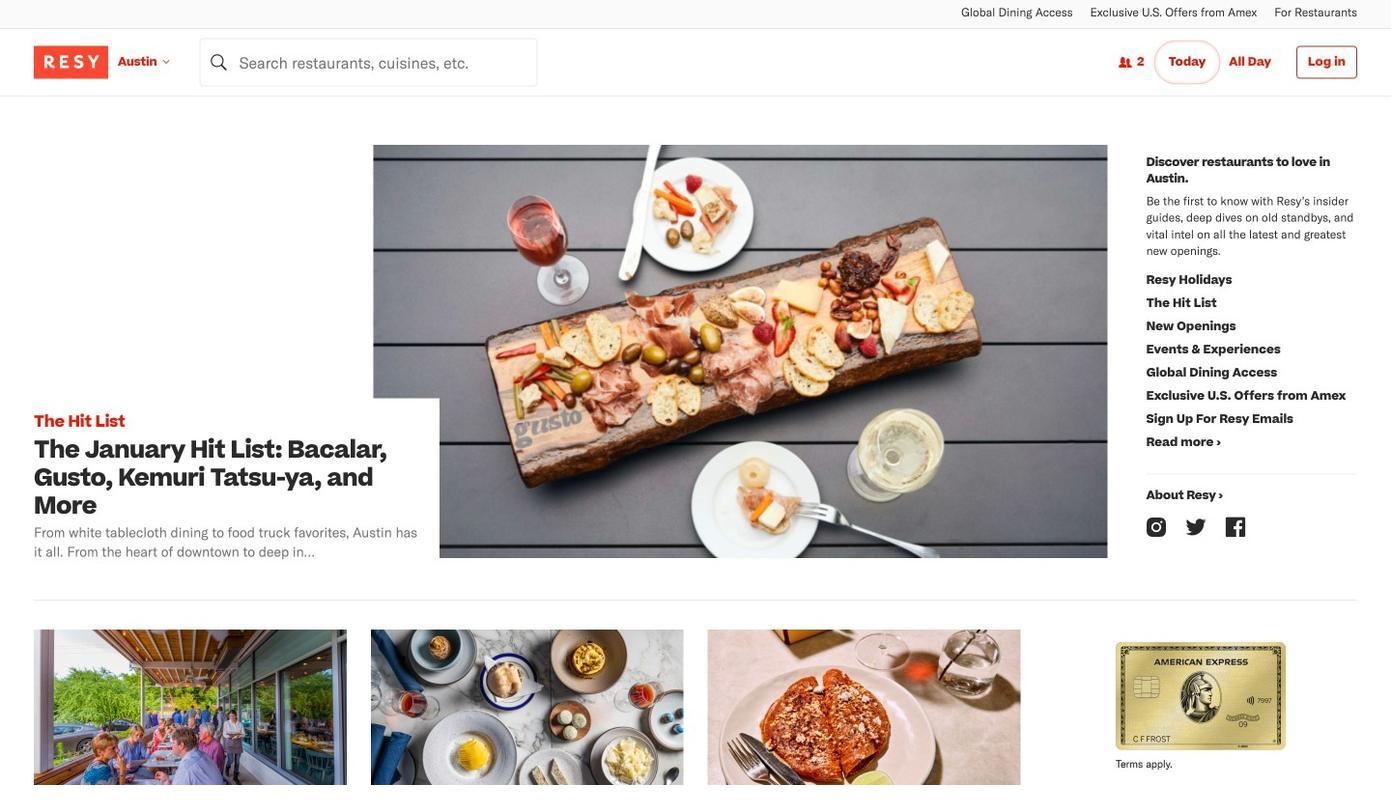 Task type: vqa. For each thing, say whether or not it's contained in the screenshot.
4.8 out of 5 stars icon in the top of the page
no



Task type: describe. For each thing, give the bounding box(es) containing it.
Search restaurants, cuisines, etc. text field
[[200, 38, 538, 87]]

resy blog content element
[[34, 97, 1358, 786]]

about resy, statistics, and social media links element
[[1137, 145, 1358, 571]]



